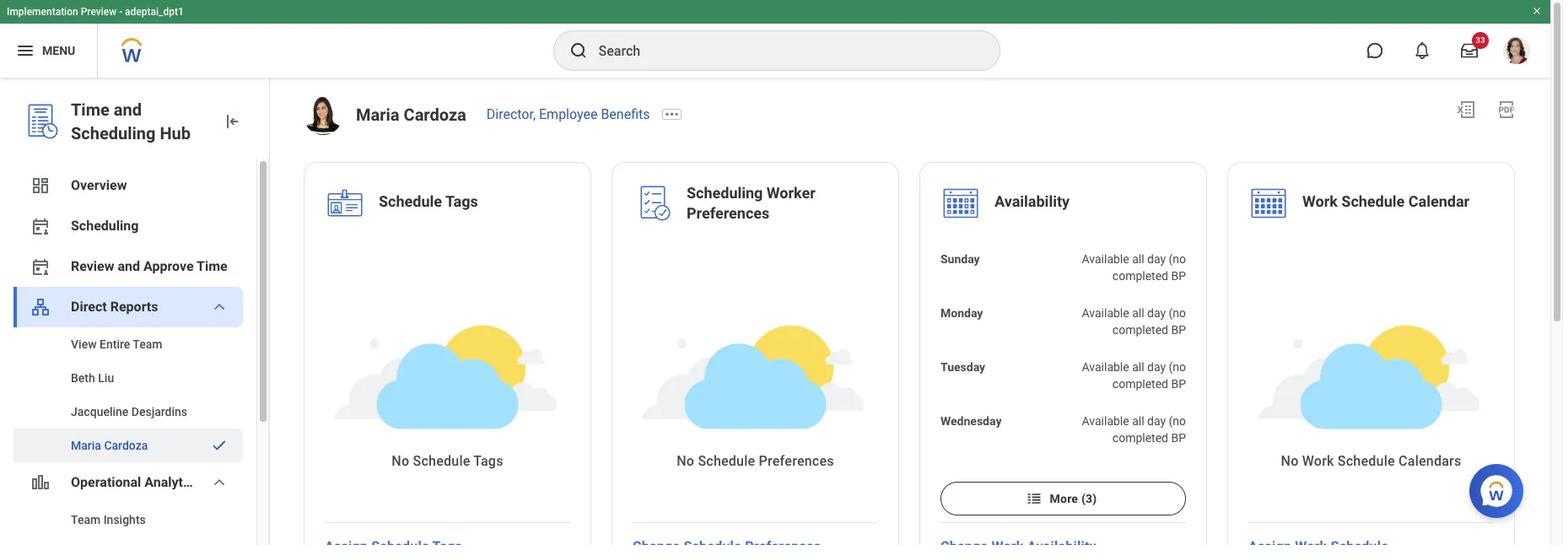 Task type: locate. For each thing, give the bounding box(es) containing it.
direct reports element
[[14, 327, 243, 463]]

notifications large image
[[1415, 42, 1431, 59]]

1 calendar user solid image from the top
[[30, 216, 51, 236]]

scheduling left worker
[[687, 184, 763, 202]]

3 submissions) from the top
[[1116, 394, 1187, 408]]

0 horizontal spatial team
[[71, 513, 101, 527]]

1 available all day (no completed bp submissions) from the top
[[1082, 252, 1187, 300]]

direct reports
[[71, 299, 158, 315]]

calendar user solid image
[[30, 216, 51, 236], [30, 257, 51, 277]]

inbox large image
[[1462, 42, 1479, 59]]

benefits
[[601, 106, 650, 122]]

available for wednesday
[[1082, 414, 1130, 428]]

1 vertical spatial cardoza
[[104, 439, 148, 452]]

3 bp from the top
[[1172, 377, 1187, 391]]

no schedule preferences
[[677, 453, 835, 469]]

entire
[[100, 338, 130, 351]]

scheduling inside scheduling worker preferences
[[687, 184, 763, 202]]

scheduling up overview
[[71, 123, 156, 143]]

submissions) for tuesday
[[1116, 394, 1187, 408]]

2 available all day (no completed bp submissions) from the top
[[1082, 306, 1187, 354]]

chevron down small image
[[209, 473, 230, 493]]

team right entire
[[133, 338, 162, 351]]

0 horizontal spatial cardoza
[[104, 439, 148, 452]]

3 completed from the top
[[1113, 377, 1169, 391]]

work schedule calendar
[[1303, 192, 1470, 210]]

implementation preview -   adeptai_dpt1
[[7, 6, 184, 18]]

-
[[119, 6, 122, 18]]

availability
[[995, 192, 1070, 210]]

4 available from the top
[[1082, 414, 1130, 428]]

more
[[1050, 492, 1079, 506]]

0 vertical spatial scheduling
[[71, 123, 156, 143]]

submissions)
[[1116, 286, 1187, 300], [1116, 340, 1187, 354], [1116, 394, 1187, 408], [1116, 448, 1187, 462]]

0 vertical spatial and
[[114, 100, 142, 120]]

(3)
[[1082, 492, 1098, 506]]

2 submissions) from the top
[[1116, 340, 1187, 354]]

(no for tuesday
[[1169, 360, 1187, 374]]

0 vertical spatial tags
[[446, 192, 478, 210]]

review and approve time
[[71, 258, 228, 274]]

and right review
[[118, 258, 140, 274]]

3 day from the top
[[1148, 360, 1166, 374]]

team left insights
[[71, 513, 101, 527]]

team
[[133, 338, 162, 351], [71, 513, 101, 527]]

3 no from the left
[[1282, 453, 1299, 469]]

2 (no from the top
[[1169, 306, 1187, 320]]

analytics
[[145, 474, 201, 490]]

calendar user solid image for scheduling
[[30, 216, 51, 236]]

schedule for no schedule preferences
[[698, 453, 756, 469]]

1 day from the top
[[1148, 252, 1166, 266]]

0 horizontal spatial maria
[[71, 439, 101, 452]]

1 bp from the top
[[1172, 269, 1187, 283]]

time and scheduling hub element
[[71, 98, 208, 145]]

list view image
[[1027, 490, 1044, 507]]

view entire team link
[[14, 327, 243, 361]]

schedule tags
[[379, 192, 478, 210]]

1 no from the left
[[392, 453, 410, 469]]

search image
[[568, 41, 589, 61]]

schedule
[[379, 192, 442, 210], [1342, 192, 1406, 210], [413, 453, 471, 469], [698, 453, 756, 469], [1338, 453, 1396, 469]]

1 vertical spatial maria cardoza
[[71, 439, 148, 452]]

navigation pane region
[[0, 78, 270, 545]]

no for scheduling worker preferences
[[677, 453, 695, 469]]

1 horizontal spatial team
[[133, 338, 162, 351]]

and for review
[[118, 258, 140, 274]]

0 horizontal spatial maria cardoza
[[71, 439, 148, 452]]

justify image
[[15, 41, 35, 61]]

2 completed from the top
[[1113, 323, 1169, 337]]

chevron down small image
[[209, 297, 230, 317]]

bp
[[1172, 269, 1187, 283], [1172, 323, 1187, 337], [1172, 377, 1187, 391], [1172, 431, 1187, 445]]

0 vertical spatial work
[[1303, 192, 1338, 210]]

0 vertical spatial preferences
[[687, 204, 770, 222]]

and for time
[[114, 100, 142, 120]]

tags
[[446, 192, 478, 210], [474, 453, 504, 469]]

jacqueline
[[71, 405, 129, 419]]

sunday
[[941, 252, 980, 266]]

1 submissions) from the top
[[1116, 286, 1187, 300]]

2 horizontal spatial no
[[1282, 453, 1299, 469]]

availability element
[[995, 192, 1070, 215]]

operational analytics
[[71, 474, 201, 490]]

2 all from the top
[[1133, 306, 1145, 320]]

all for sunday
[[1133, 252, 1145, 266]]

schedule tags element
[[379, 192, 478, 215]]

4 available all day (no completed bp submissions) from the top
[[1082, 414, 1187, 462]]

overview
[[71, 177, 127, 193]]

available all day (no completed bp submissions)
[[1082, 252, 1187, 300], [1082, 306, 1187, 354], [1082, 360, 1187, 408], [1082, 414, 1187, 462]]

wednesday
[[941, 414, 1002, 428]]

2 day from the top
[[1148, 306, 1166, 320]]

maria down the jacqueline
[[71, 439, 101, 452]]

day for sunday
[[1148, 252, 1166, 266]]

1 available from the top
[[1082, 252, 1130, 266]]

(no
[[1169, 252, 1187, 266], [1169, 306, 1187, 320], [1169, 360, 1187, 374], [1169, 414, 1187, 428]]

maria cardoza
[[356, 105, 467, 125], [71, 439, 148, 452]]

scheduling
[[71, 123, 156, 143], [687, 184, 763, 202], [71, 218, 139, 234]]

3 all from the top
[[1133, 360, 1145, 374]]

work inside work schedule calendar element
[[1303, 192, 1338, 210]]

monday
[[941, 306, 984, 320]]

available
[[1082, 252, 1130, 266], [1082, 306, 1130, 320], [1082, 360, 1130, 374], [1082, 414, 1130, 428]]

available all day (no completed bp submissions) for wednesday
[[1082, 414, 1187, 462]]

4 day from the top
[[1148, 414, 1166, 428]]

cardoza
[[404, 105, 467, 125], [104, 439, 148, 452]]

submissions) for wednesday
[[1116, 448, 1187, 462]]

all
[[1133, 252, 1145, 266], [1133, 306, 1145, 320], [1133, 360, 1145, 374], [1133, 414, 1145, 428]]

preferences inside scheduling worker preferences
[[687, 204, 770, 222]]

beth liu
[[71, 371, 114, 385]]

1 horizontal spatial time
[[197, 258, 228, 274]]

profile logan mcneil image
[[1504, 37, 1531, 68]]

2 bp from the top
[[1172, 323, 1187, 337]]

2 no from the left
[[677, 453, 695, 469]]

3 available all day (no completed bp submissions) from the top
[[1082, 360, 1187, 408]]

time
[[71, 100, 110, 120], [197, 258, 228, 274]]

1 horizontal spatial no
[[677, 453, 695, 469]]

no
[[392, 453, 410, 469], [677, 453, 695, 469], [1282, 453, 1299, 469]]

day
[[1148, 252, 1166, 266], [1148, 306, 1166, 320], [1148, 360, 1166, 374], [1148, 414, 1166, 428]]

cardoza down jacqueline desjardins link
[[104, 439, 148, 452]]

4 (no from the top
[[1169, 414, 1187, 428]]

1 vertical spatial and
[[118, 258, 140, 274]]

0 vertical spatial calendar user solid image
[[30, 216, 51, 236]]

1 vertical spatial scheduling
[[687, 184, 763, 202]]

scheduling down overview
[[71, 218, 139, 234]]

2 calendar user solid image from the top
[[30, 257, 51, 277]]

bp for wednesday
[[1172, 431, 1187, 445]]

preferences
[[687, 204, 770, 222], [759, 453, 835, 469]]

2 available from the top
[[1082, 306, 1130, 320]]

submissions) for sunday
[[1116, 286, 1187, 300]]

schedule for no schedule tags
[[413, 453, 471, 469]]

calendar user solid image up view team icon
[[30, 257, 51, 277]]

no schedule tags
[[392, 453, 504, 469]]

view printable version (pdf) image
[[1497, 100, 1518, 120]]

0 horizontal spatial no
[[392, 453, 410, 469]]

1 vertical spatial preferences
[[759, 453, 835, 469]]

4 completed from the top
[[1113, 431, 1169, 445]]

4 bp from the top
[[1172, 431, 1187, 445]]

and
[[114, 100, 142, 120], [118, 258, 140, 274]]

completed for wednesday
[[1113, 431, 1169, 445]]

available all day (no completed bp submissions) for tuesday
[[1082, 360, 1187, 408]]

0 vertical spatial time
[[71, 100, 110, 120]]

1 horizontal spatial maria
[[356, 105, 400, 125]]

director, employee benefits link
[[487, 106, 650, 122]]

no for work schedule calendar
[[1282, 453, 1299, 469]]

bp for tuesday
[[1172, 377, 1187, 391]]

schedule inside the schedule tags element
[[379, 192, 442, 210]]

view entire team
[[71, 338, 162, 351]]

scheduling link
[[14, 206, 243, 246]]

1 horizontal spatial maria cardoza
[[356, 105, 467, 125]]

day for wednesday
[[1148, 414, 1166, 428]]

no work schedule calendars
[[1282, 453, 1462, 469]]

more (3) button
[[941, 482, 1187, 516]]

maria
[[356, 105, 400, 125], [71, 439, 101, 452]]

employee
[[539, 106, 598, 122]]

calendar user solid image inside scheduling link
[[30, 216, 51, 236]]

calendar user solid image inside review and approve time link
[[30, 257, 51, 277]]

time down 'menu'
[[71, 100, 110, 120]]

menu banner
[[0, 0, 1551, 78]]

completed for monday
[[1113, 323, 1169, 337]]

jacqueline desjardins link
[[14, 395, 243, 429]]

4 all from the top
[[1133, 414, 1145, 428]]

work
[[1303, 192, 1338, 210], [1303, 453, 1335, 469]]

day for tuesday
[[1148, 360, 1166, 374]]

0 vertical spatial cardoza
[[404, 105, 467, 125]]

4 submissions) from the top
[[1116, 448, 1187, 462]]

1 all from the top
[[1133, 252, 1145, 266]]

scheduling for scheduling
[[71, 218, 139, 234]]

view
[[71, 338, 97, 351]]

1 (no from the top
[[1169, 252, 1187, 266]]

and inside time and scheduling hub
[[114, 100, 142, 120]]

time up chevron down small icon
[[197, 258, 228, 274]]

1 vertical spatial maria
[[71, 439, 101, 452]]

and up overview link
[[114, 100, 142, 120]]

cardoza left the "director,"
[[404, 105, 467, 125]]

2 vertical spatial scheduling
[[71, 218, 139, 234]]

schedule inside work schedule calendar element
[[1342, 192, 1406, 210]]

maria right demo_f070.png image
[[356, 105, 400, 125]]

maria cardoza inside "link"
[[71, 439, 148, 452]]

0 vertical spatial team
[[133, 338, 162, 351]]

preferences for no schedule preferences
[[759, 453, 835, 469]]

scheduling for scheduling worker preferences
[[687, 184, 763, 202]]

1 completed from the top
[[1113, 269, 1169, 283]]

bp for monday
[[1172, 323, 1187, 337]]

time and scheduling hub
[[71, 100, 191, 143]]

3 available from the top
[[1082, 360, 1130, 374]]

(no for sunday
[[1169, 252, 1187, 266]]

1 vertical spatial calendar user solid image
[[30, 257, 51, 277]]

preferences for scheduling worker preferences
[[687, 204, 770, 222]]

dashboard image
[[30, 176, 51, 196]]

calendar user solid image down dashboard image
[[30, 216, 51, 236]]

3 (no from the top
[[1169, 360, 1187, 374]]

calendar
[[1409, 192, 1470, 210]]

0 horizontal spatial time
[[71, 100, 110, 120]]

completed
[[1113, 269, 1169, 283], [1113, 323, 1169, 337], [1113, 377, 1169, 391], [1113, 431, 1169, 445]]

work schedule calendar element
[[1303, 192, 1470, 215]]



Task type: vqa. For each thing, say whether or not it's contained in the screenshot.
the top Canceled
no



Task type: describe. For each thing, give the bounding box(es) containing it.
1 vertical spatial team
[[71, 513, 101, 527]]

scheduling worker preferences
[[687, 184, 816, 222]]

beth liu link
[[14, 361, 243, 395]]

overview link
[[14, 165, 243, 206]]

direct
[[71, 299, 107, 315]]

beth
[[71, 371, 95, 385]]

completed for tuesday
[[1113, 377, 1169, 391]]

team insights
[[71, 513, 146, 527]]

worker
[[767, 184, 816, 202]]

cardoza inside "link"
[[104, 439, 148, 452]]

liu
[[98, 371, 114, 385]]

1 vertical spatial tags
[[474, 453, 504, 469]]

tuesday
[[941, 360, 986, 374]]

director, employee benefits
[[487, 106, 650, 122]]

available for monday
[[1082, 306, 1130, 320]]

all for tuesday
[[1133, 360, 1145, 374]]

check image
[[209, 437, 230, 454]]

completed for sunday
[[1113, 269, 1169, 283]]

all for wednesday
[[1133, 414, 1145, 428]]

available for sunday
[[1082, 252, 1130, 266]]

operational analytics button
[[14, 463, 243, 503]]

maria cardoza link
[[14, 429, 243, 463]]

team insights link
[[14, 503, 243, 537]]

direct reports button
[[14, 287, 243, 327]]

more (3)
[[1050, 492, 1098, 506]]

maria inside "maria cardoza" "link"
[[71, 439, 101, 452]]

(no for wednesday
[[1169, 414, 1187, 428]]

view team image
[[30, 297, 51, 317]]

operational
[[71, 474, 141, 490]]

1 vertical spatial time
[[197, 258, 228, 274]]

available all day (no completed bp submissions) for monday
[[1082, 306, 1187, 354]]

scheduling worker preferences element
[[687, 183, 879, 227]]

reports
[[110, 299, 158, 315]]

adeptai_dpt1
[[125, 6, 184, 18]]

0 vertical spatial maria cardoza
[[356, 105, 467, 125]]

review and approve time link
[[14, 246, 243, 287]]

hub
[[160, 123, 191, 143]]

export to excel image
[[1457, 100, 1477, 120]]

director,
[[487, 106, 536, 122]]

team inside direct reports element
[[133, 338, 162, 351]]

jacqueline desjardins
[[71, 405, 187, 419]]

bp for sunday
[[1172, 269, 1187, 283]]

available all day (no completed bp submissions) for sunday
[[1082, 252, 1187, 300]]

review
[[71, 258, 114, 274]]

calendars
[[1399, 453, 1462, 469]]

approve
[[143, 258, 194, 274]]

chart image
[[30, 473, 51, 493]]

day for monday
[[1148, 306, 1166, 320]]

menu
[[42, 44, 75, 57]]

all for monday
[[1133, 306, 1145, 320]]

preview
[[81, 6, 117, 18]]

calendar user solid image for review and approve time
[[30, 257, 51, 277]]

close environment banner image
[[1533, 6, 1543, 16]]

tags inside the schedule tags element
[[446, 192, 478, 210]]

schedule for work schedule calendar
[[1342, 192, 1406, 210]]

demo_f070.png image
[[304, 96, 343, 135]]

time inside time and scheduling hub
[[71, 100, 110, 120]]

33
[[1476, 35, 1486, 45]]

(no for monday
[[1169, 306, 1187, 320]]

insights
[[104, 513, 146, 527]]

scheduling inside time and scheduling hub
[[71, 123, 156, 143]]

1 horizontal spatial cardoza
[[404, 105, 467, 125]]

1 vertical spatial work
[[1303, 453, 1335, 469]]

available for tuesday
[[1082, 360, 1130, 374]]

implementation
[[7, 6, 78, 18]]

Search Workday  search field
[[599, 32, 965, 69]]

menu button
[[0, 24, 97, 78]]

desjardins
[[132, 405, 187, 419]]

transformation import image
[[222, 111, 242, 132]]

no for schedule tags
[[392, 453, 410, 469]]

0 vertical spatial maria
[[356, 105, 400, 125]]

33 button
[[1452, 32, 1490, 69]]

submissions) for monday
[[1116, 340, 1187, 354]]



